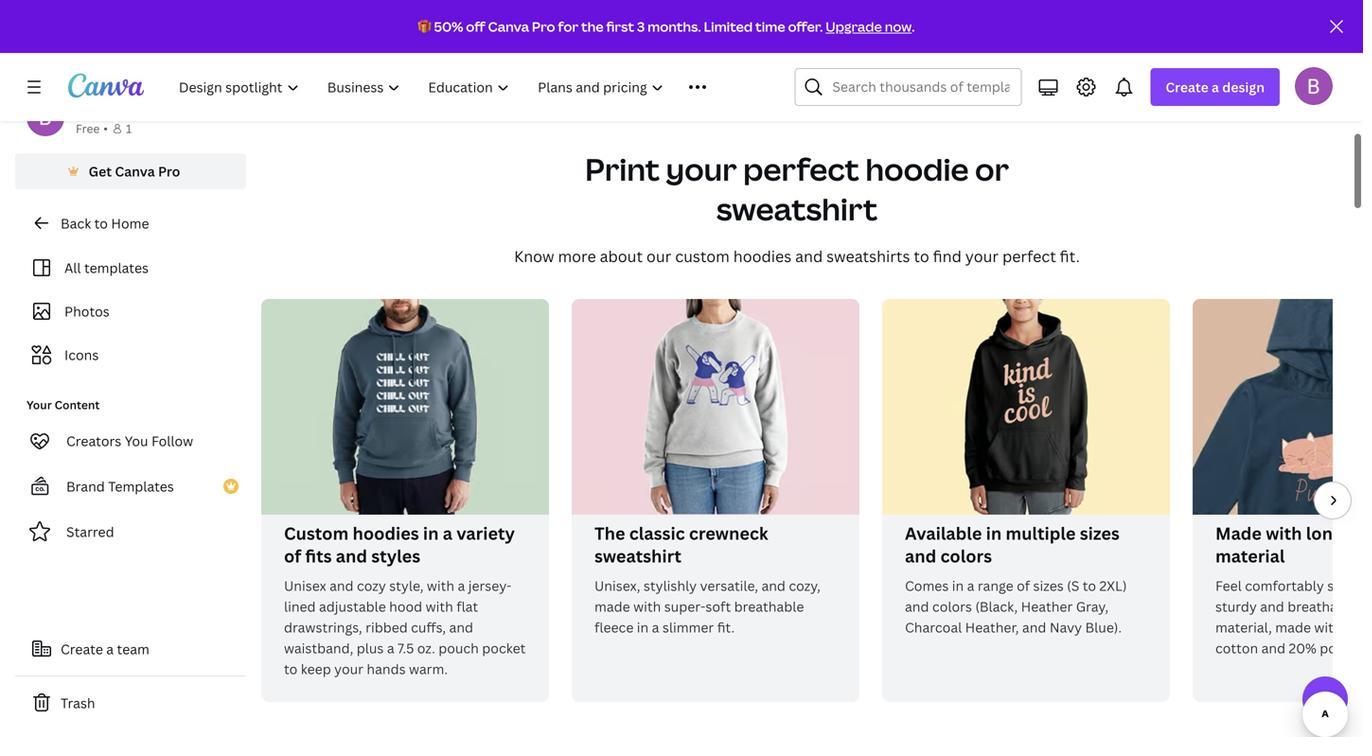 Task type: locate. For each thing, give the bounding box(es) containing it.
in right the styles on the left
[[423, 522, 439, 545]]

with right style, on the left bottom
[[427, 577, 455, 595]]

0 vertical spatial sweatshirt
[[717, 188, 878, 230]]

0 vertical spatial perfect
[[744, 149, 860, 190]]

time
[[756, 18, 786, 36]]

off
[[466, 18, 486, 36]]

our
[[647, 246, 672, 267]]

unisex
[[284, 577, 326, 595]]

to
[[94, 214, 108, 232], [914, 246, 930, 267], [1083, 577, 1097, 595], [284, 661, 298, 679]]

a
[[1212, 78, 1220, 96], [443, 522, 453, 545], [458, 577, 465, 595], [967, 577, 975, 595], [652, 619, 660, 637], [387, 640, 395, 658], [106, 641, 114, 659]]

custom
[[675, 246, 730, 267]]

of right range at the bottom right of the page
[[1017, 577, 1030, 595]]

sizes up 2xl)
[[1080, 522, 1120, 545]]

sweatshirt inside print your perfect hoodie or sweatshirt
[[717, 188, 878, 230]]

all templates
[[64, 259, 149, 277]]

stylish
[[1328, 577, 1364, 595]]

and down comes
[[905, 598, 929, 616]]

create a design
[[1166, 78, 1265, 96]]

1 horizontal spatial your
[[666, 149, 737, 190]]

a left team
[[106, 641, 114, 659]]

1 vertical spatial create
[[61, 641, 103, 659]]

create inside button
[[61, 641, 103, 659]]

sizes up heather
[[1034, 577, 1064, 595]]

0 horizontal spatial sizes
[[1034, 577, 1064, 595]]

0 horizontal spatial fit.
[[718, 619, 735, 637]]

1 horizontal spatial hoodies
[[734, 246, 792, 267]]

ribbed
[[366, 619, 408, 637]]

trash
[[61, 695, 95, 713]]

a left variety
[[443, 522, 453, 545]]

hoodies
[[734, 246, 792, 267], [353, 522, 419, 545]]

upgrade now button
[[826, 18, 912, 36]]

know
[[514, 246, 555, 267]]

heather,
[[966, 619, 1019, 637]]

to left keep
[[284, 661, 298, 679]]

free •
[[76, 121, 108, 136]]

the classic crewneck sweatshirt unisex, stylishly versatile, and cozy, made with super-soft breathable fleece in a slimmer fit.
[[595, 522, 821, 637]]

and up breathable
[[762, 577, 786, 595]]

with
[[1266, 522, 1303, 545], [427, 577, 455, 595], [426, 598, 453, 616], [634, 598, 661, 616]]

1 vertical spatial of
[[1017, 577, 1030, 595]]

0 horizontal spatial create
[[61, 641, 103, 659]]

create inside dropdown button
[[1166, 78, 1209, 96]]

🎁 50% off canva pro for the first 3 months. limited time offer. upgrade now .
[[418, 18, 915, 36]]

perfect right find
[[1003, 246, 1057, 267]]

a left design
[[1212, 78, 1220, 96]]

2 horizontal spatial your
[[966, 246, 999, 267]]

multiple
[[1006, 522, 1076, 545]]

create a design button
[[1151, 68, 1280, 106]]

made
[[1216, 522, 1262, 545]]

pro up back to home 'link'
[[158, 162, 180, 180]]

keep
[[301, 661, 331, 679]]

create a team button
[[15, 631, 246, 669]]

blue).
[[1086, 619, 1122, 637]]

1 vertical spatial colors
[[933, 598, 972, 616]]

1 vertical spatial pro
[[158, 162, 180, 180]]

templates
[[84, 259, 149, 277]]

fleece
[[595, 619, 634, 637]]

0 horizontal spatial pro
[[158, 162, 180, 180]]

get canva pro button
[[15, 153, 246, 189]]

in
[[423, 522, 439, 545], [986, 522, 1002, 545], [952, 577, 964, 595], [637, 619, 649, 637]]

in inside the classic crewneck sweatshirt unisex, stylishly versatile, and cozy, made with super-soft breathable fleece in a slimmer fit.
[[637, 619, 649, 637]]

icons link
[[27, 337, 235, 373]]

crewneck
[[689, 522, 769, 545]]

heather
[[1022, 598, 1073, 616]]

pro left 'for'
[[532, 18, 555, 36]]

adjustable
[[319, 598, 386, 616]]

canva right off
[[488, 18, 529, 36]]

a left slimmer on the bottom of page
[[652, 619, 660, 637]]

1 horizontal spatial canva
[[488, 18, 529, 36]]

your inside custom hoodies in a variety of fits and styles unisex and cozy style, with a jersey- lined adjustable hood with flat drawstrings, ribbed cuffs, and waistband, plus a 7.5 oz. pouch pocket to keep your hands warm.
[[334, 661, 364, 679]]

back to home link
[[15, 205, 246, 242]]

•
[[103, 121, 108, 136]]

navy
[[1050, 619, 1083, 637]]

creators you follow
[[66, 432, 193, 450]]

0 vertical spatial canva
[[488, 18, 529, 36]]

canva
[[488, 18, 529, 36], [115, 162, 155, 180]]

0 vertical spatial of
[[284, 545, 301, 568]]

1 vertical spatial sweatshirt
[[595, 545, 682, 568]]

your right find
[[966, 246, 999, 267]]

the
[[581, 18, 604, 36]]

perfect up "know more about our custom hoodies and sweatshirts to find your perfect fit."
[[744, 149, 860, 190]]

1 vertical spatial fit.
[[718, 619, 735, 637]]

0 horizontal spatial canva
[[115, 162, 155, 180]]

colors up 'charcoal'
[[933, 598, 972, 616]]

of
[[284, 545, 301, 568], [1017, 577, 1030, 595]]

colors up range at the bottom right of the page
[[941, 545, 993, 568]]

1 horizontal spatial create
[[1166, 78, 1209, 96]]

0 horizontal spatial your
[[334, 661, 364, 679]]

pro
[[532, 18, 555, 36], [158, 162, 180, 180]]

to inside 'link'
[[94, 214, 108, 232]]

sweatshirt up unisex,
[[595, 545, 682, 568]]

to right back in the left of the page
[[94, 214, 108, 232]]

1 vertical spatial your
[[966, 246, 999, 267]]

a left range at the bottom right of the page
[[967, 577, 975, 595]]

1 vertical spatial hoodies
[[353, 522, 419, 545]]

.
[[912, 18, 915, 36]]

0 vertical spatial pro
[[532, 18, 555, 36]]

create a team
[[61, 641, 150, 659]]

0 vertical spatial colors
[[941, 545, 993, 568]]

and left the sweatshirts
[[796, 246, 823, 267]]

photos
[[64, 303, 110, 321]]

of inside available in multiple sizes and colors comes in a range of sizes (s to 2xl) and colors (black, heather gray, charcoal heather, and navy blue).
[[1017, 577, 1030, 595]]

classic
[[630, 522, 685, 545]]

content
[[55, 397, 100, 413]]

0 vertical spatial sizes
[[1080, 522, 1120, 545]]

perfect
[[744, 149, 860, 190], [1003, 246, 1057, 267]]

sizes
[[1080, 522, 1120, 545], [1034, 577, 1064, 595]]

to right (s
[[1083, 577, 1097, 595]]

and down heather
[[1023, 619, 1047, 637]]

1 horizontal spatial sweatshirt
[[717, 188, 878, 230]]

0 horizontal spatial perfect
[[744, 149, 860, 190]]

None search field
[[795, 68, 1022, 106]]

available
[[905, 522, 982, 545]]

create left design
[[1166, 78, 1209, 96]]

offer.
[[788, 18, 823, 36]]

Search search field
[[833, 69, 1010, 105]]

plus
[[357, 640, 384, 658]]

sweatshirts
[[827, 246, 911, 267]]

versatile,
[[700, 577, 759, 595]]

you
[[125, 432, 148, 450]]

0 horizontal spatial of
[[284, 545, 301, 568]]

canva right "get"
[[115, 162, 155, 180]]

0 horizontal spatial hoodies
[[353, 522, 419, 545]]

in right fleece
[[637, 619, 649, 637]]

with down stylishly
[[634, 598, 661, 616]]

top level navigation element
[[167, 68, 749, 106], [167, 68, 749, 106]]

cozy
[[357, 577, 386, 595]]

trash link
[[15, 685, 246, 723]]

a inside the classic crewneck sweatshirt unisex, stylishly versatile, and cozy, made with super-soft breathable fleece in a slimmer fit.
[[652, 619, 660, 637]]

1 horizontal spatial of
[[1017, 577, 1030, 595]]

1 vertical spatial perfect
[[1003, 246, 1057, 267]]

hoodie
[[866, 149, 969, 190]]

your
[[666, 149, 737, 190], [966, 246, 999, 267], [334, 661, 364, 679]]

0 vertical spatial fit.
[[1060, 246, 1080, 267]]

your inside print your perfect hoodie or sweatshirt
[[666, 149, 737, 190]]

of left 'fits'
[[284, 545, 301, 568]]

and inside the classic crewneck sweatshirt unisex, stylishly versatile, and cozy, made with super-soft breathable fleece in a slimmer fit.
[[762, 577, 786, 595]]

hoodies right the custom
[[734, 246, 792, 267]]

all templates link
[[27, 250, 235, 286]]

your down plus
[[334, 661, 364, 679]]

hoodies up cozy
[[353, 522, 419, 545]]

upgrade
[[826, 18, 882, 36]]

free
[[76, 121, 100, 136]]

1 horizontal spatial perfect
[[1003, 246, 1057, 267]]

custom hoodies in a variety of fits and styles image
[[261, 299, 549, 515]]

first
[[607, 18, 635, 36]]

sweatshirt up "know more about our custom hoodies and sweatshirts to find your perfect fit."
[[717, 188, 878, 230]]

create left team
[[61, 641, 103, 659]]

1 horizontal spatial pro
[[532, 18, 555, 36]]

1 vertical spatial canva
[[115, 162, 155, 180]]

2 vertical spatial your
[[334, 661, 364, 679]]

your right print
[[666, 149, 737, 190]]

create for create a team
[[61, 641, 103, 659]]

0 vertical spatial your
[[666, 149, 737, 190]]

0 vertical spatial create
[[1166, 78, 1209, 96]]

with left long-
[[1266, 522, 1303, 545]]

lined
[[284, 598, 316, 616]]

home
[[111, 214, 149, 232]]

with up cuffs,
[[426, 598, 453, 616]]

made with long-lasting cozy material image
[[1193, 299, 1364, 515]]

get canva pro
[[89, 162, 180, 180]]

0 horizontal spatial sweatshirt
[[595, 545, 682, 568]]



Task type: describe. For each thing, give the bounding box(es) containing it.
a left 7.5
[[387, 640, 395, 658]]

pro inside get canva pro button
[[158, 162, 180, 180]]

waistband,
[[284, 640, 354, 658]]

style,
[[389, 577, 424, 595]]

fits
[[305, 545, 332, 568]]

icons
[[64, 346, 99, 364]]

your content
[[27, 397, 100, 413]]

back to home
[[61, 214, 149, 232]]

made
[[595, 598, 630, 616]]

your
[[27, 397, 52, 413]]

made with long-la feel comfortably stylish
[[1216, 522, 1364, 658]]

know more about our custom hoodies and sweatshirts to find your perfect fit.
[[514, 246, 1080, 267]]

feel
[[1216, 577, 1242, 595]]

a inside button
[[106, 641, 114, 659]]

creators
[[66, 432, 121, 450]]

starred
[[66, 523, 114, 541]]

warm.
[[409, 661, 448, 679]]

a up flat
[[458, 577, 465, 595]]

and up adjustable
[[330, 577, 354, 595]]

and up pouch
[[449, 619, 474, 637]]

7.5
[[398, 640, 414, 658]]

or
[[975, 149, 1009, 190]]

1 horizontal spatial sizes
[[1080, 522, 1120, 545]]

to left find
[[914, 246, 930, 267]]

hoodies inside custom hoodies in a variety of fits and styles unisex and cozy style, with a jersey- lined adjustable hood with flat drawstrings, ribbed cuffs, and waistband, plus a 7.5 oz. pouch pocket to keep your hands warm.
[[353, 522, 419, 545]]

jersey-
[[468, 577, 512, 595]]

stylishly
[[644, 577, 697, 595]]

design
[[1223, 78, 1265, 96]]

available in multiple sizes and colors comes in a range of sizes (s to 2xl) and colors (black, heather gray, charcoal heather, and navy blue).
[[905, 522, 1127, 637]]

drawstrings,
[[284, 619, 362, 637]]

🎁
[[418, 18, 431, 36]]

slimmer
[[663, 619, 714, 637]]

50%
[[434, 18, 463, 36]]

styles
[[371, 545, 421, 568]]

templates
[[108, 478, 174, 496]]

and up comes
[[905, 545, 937, 568]]

team
[[117, 641, 150, 659]]

the classic crewneck sweatshirt image
[[572, 299, 860, 515]]

bob builder image
[[1296, 67, 1333, 105]]

flat
[[457, 598, 478, 616]]

to inside available in multiple sizes and colors comes in a range of sizes (s to 2xl) and colors (black, heather gray, charcoal heather, and navy blue).
[[1083, 577, 1097, 595]]

with inside the classic crewneck sweatshirt unisex, stylishly versatile, and cozy, made with super-soft breathable fleece in a slimmer fit.
[[634, 598, 661, 616]]

3
[[637, 18, 645, 36]]

brand templates
[[66, 478, 174, 496]]

more
[[558, 246, 596, 267]]

print
[[585, 149, 660, 190]]

canva inside button
[[115, 162, 155, 180]]

pouch
[[439, 640, 479, 658]]

brand templates link
[[15, 468, 246, 506]]

2xl)
[[1100, 577, 1127, 595]]

a inside dropdown button
[[1212, 78, 1220, 96]]

comes
[[905, 577, 949, 595]]

cozy,
[[789, 577, 821, 595]]

limited
[[704, 18, 753, 36]]

available in multiple sizes and colors image
[[883, 299, 1171, 515]]

and right 'fits'
[[336, 545, 367, 568]]

brand
[[66, 478, 105, 496]]

with inside made with long-la feel comfortably stylish
[[1266, 522, 1303, 545]]

hands
[[367, 661, 406, 679]]

range
[[978, 577, 1014, 595]]

the
[[595, 522, 626, 545]]

a inside available in multiple sizes and colors comes in a range of sizes (s to 2xl) and colors (black, heather gray, charcoal heather, and navy blue).
[[967, 577, 975, 595]]

custom
[[284, 522, 349, 545]]

to inside custom hoodies in a variety of fits and styles unisex and cozy style, with a jersey- lined adjustable hood with flat drawstrings, ribbed cuffs, and waistband, plus a 7.5 oz. pouch pocket to keep your hands warm.
[[284, 661, 298, 679]]

photos link
[[27, 294, 235, 330]]

perfect inside print your perfect hoodie or sweatshirt
[[744, 149, 860, 190]]

soft
[[706, 598, 731, 616]]

comfortably
[[1246, 577, 1325, 595]]

cuffs,
[[411, 619, 446, 637]]

sweatshirt inside the classic crewneck sweatshirt unisex, stylishly versatile, and cozy, made with super-soft breathable fleece in a slimmer fit.
[[595, 545, 682, 568]]

1 horizontal spatial fit.
[[1060, 246, 1080, 267]]

in right comes
[[952, 577, 964, 595]]

in inside custom hoodies in a variety of fits and styles unisex and cozy style, with a jersey- lined adjustable hood with flat drawstrings, ribbed cuffs, and waistband, plus a 7.5 oz. pouch pocket to keep your hands warm.
[[423, 522, 439, 545]]

custom hoodies in a variety of fits and styles unisex and cozy style, with a jersey- lined adjustable hood with flat drawstrings, ribbed cuffs, and waistband, plus a 7.5 oz. pouch pocket to keep your hands warm.
[[284, 522, 526, 679]]

all
[[64, 259, 81, 277]]

create for create a design
[[1166, 78, 1209, 96]]

starred link
[[15, 513, 246, 551]]

unisex,
[[595, 577, 641, 595]]

breathable
[[735, 598, 804, 616]]

now
[[885, 18, 912, 36]]

back
[[61, 214, 91, 232]]

find
[[933, 246, 962, 267]]

of inside custom hoodies in a variety of fits and styles unisex and cozy style, with a jersey- lined adjustable hood with flat drawstrings, ribbed cuffs, and waistband, plus a 7.5 oz. pouch pocket to keep your hands warm.
[[284, 545, 301, 568]]

0 vertical spatial hoodies
[[734, 246, 792, 267]]

long-
[[1307, 522, 1349, 545]]

creators you follow link
[[15, 422, 246, 460]]

1 vertical spatial sizes
[[1034, 577, 1064, 595]]

pocket
[[482, 640, 526, 658]]

print your perfect hoodie or sweatshirt
[[585, 149, 1009, 230]]

fit. inside the classic crewneck sweatshirt unisex, stylishly versatile, and cozy, made with super-soft breathable fleece in a slimmer fit.
[[718, 619, 735, 637]]

about
[[600, 246, 643, 267]]

gray,
[[1076, 598, 1109, 616]]

get
[[89, 162, 112, 180]]

follow
[[152, 432, 193, 450]]

for
[[558, 18, 579, 36]]

in left multiple
[[986, 522, 1002, 545]]

super-
[[665, 598, 706, 616]]

variety
[[457, 522, 515, 545]]

months.
[[648, 18, 701, 36]]



Task type: vqa. For each thing, say whether or not it's contained in the screenshot.
'Heather'
yes



